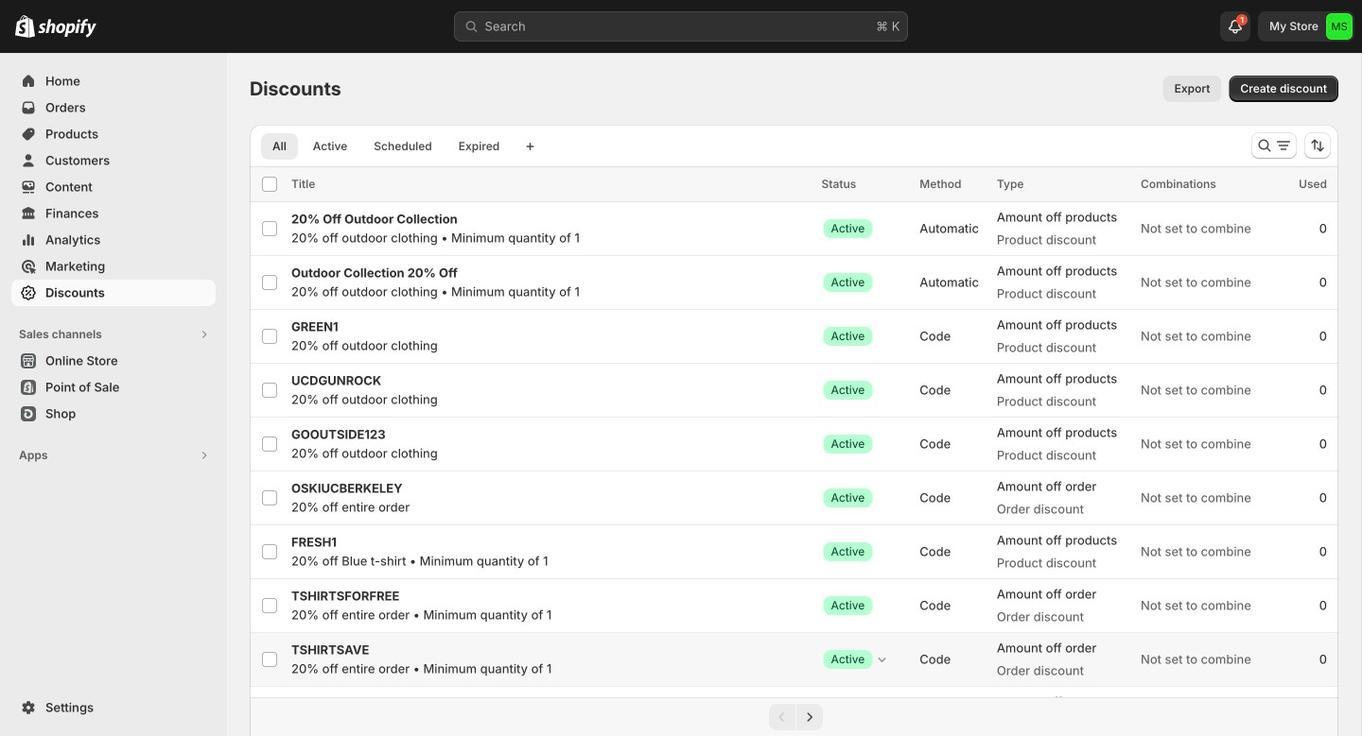 Task type: locate. For each thing, give the bounding box(es) containing it.
pagination element
[[250, 698, 1339, 737]]

tab list
[[257, 132, 515, 160]]

shopify image
[[15, 15, 35, 38], [38, 19, 96, 38]]



Task type: describe. For each thing, give the bounding box(es) containing it.
1 horizontal spatial shopify image
[[38, 19, 96, 38]]

0 horizontal spatial shopify image
[[15, 15, 35, 38]]

my store image
[[1326, 13, 1353, 40]]



Task type: vqa. For each thing, say whether or not it's contained in the screenshot.
Shopify image
yes



